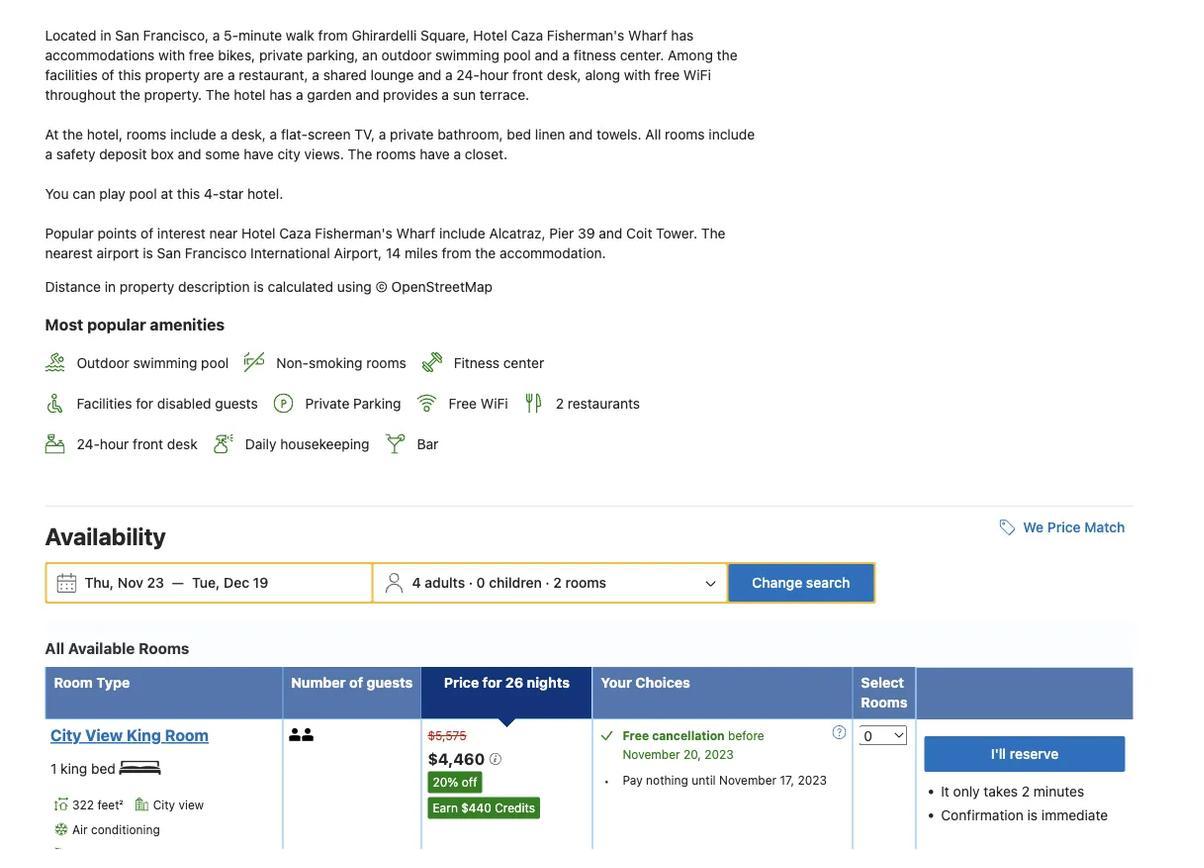 Task type: vqa. For each thing, say whether or not it's contained in the screenshot.
bottom WiFi
yes



Task type: describe. For each thing, give the bounding box(es) containing it.
daily
[[245, 437, 277, 453]]

a down at on the left top of page
[[45, 146, 53, 162]]

0 vertical spatial 2
[[556, 396, 564, 412]]

tue,
[[192, 575, 220, 592]]

1 vertical spatial fisherman's
[[315, 225, 393, 241]]

daily housekeeping
[[245, 437, 370, 453]]

0 horizontal spatial all
[[45, 639, 64, 657]]

you
[[45, 185, 69, 202]]

select rooms
[[862, 675, 908, 711]]

a right tv,
[[379, 126, 386, 142]]

non-
[[276, 355, 309, 371]]

off
[[462, 776, 478, 790]]

in for located
[[100, 27, 111, 43]]

0 horizontal spatial from
[[318, 27, 348, 43]]

available
[[68, 639, 135, 657]]

tv,
[[355, 126, 375, 142]]

facilities for disabled guests
[[77, 396, 258, 412]]

tue, dec 19 button
[[184, 566, 276, 602]]

accommodations
[[45, 47, 155, 63]]

1 horizontal spatial desk,
[[547, 67, 582, 83]]

fitness
[[574, 47, 617, 63]]

city view
[[153, 799, 204, 812]]

the right among
[[717, 47, 738, 63]]

and down 'shared'
[[356, 86, 380, 103]]

0 vertical spatial fisherman's
[[547, 27, 625, 43]]

box
[[151, 146, 174, 162]]

1 · from the left
[[469, 575, 473, 592]]

1 horizontal spatial private
[[390, 126, 434, 142]]

0 horizontal spatial the
[[206, 86, 230, 103]]

interest
[[157, 225, 206, 241]]

0 horizontal spatial has
[[270, 86, 292, 103]]

fitness
[[454, 355, 500, 371]]

confirmation
[[942, 808, 1024, 824]]

20% off. you're getting a reduced rate because this property is offering a discount.. element
[[428, 772, 483, 794]]

4-
[[204, 185, 219, 202]]

airport
[[97, 245, 139, 261]]

closet.
[[465, 146, 508, 162]]

earn
[[433, 802, 458, 816]]

hotel,
[[87, 126, 123, 142]]

miles
[[405, 245, 438, 261]]

1 vertical spatial wifi
[[481, 396, 509, 412]]

at
[[161, 185, 173, 202]]

a left flat-
[[270, 126, 277, 142]]

number of guests
[[291, 675, 413, 692]]

20,
[[684, 748, 702, 762]]

1 horizontal spatial rooms
[[862, 695, 908, 711]]

rooms inside button
[[566, 575, 607, 592]]

walk
[[286, 27, 315, 43]]

air
[[72, 824, 88, 838]]

0 horizontal spatial swimming
[[133, 355, 197, 371]]

we
[[1024, 520, 1044, 536]]

free cancellation
[[623, 729, 725, 743]]

at
[[45, 126, 59, 142]]

—
[[172, 575, 184, 592]]

thu, nov 23 button
[[77, 566, 172, 602]]

1 occupancy image from the left
[[289, 729, 302, 742]]

rooms right towels.
[[665, 126, 705, 142]]

front inside located in san francisco, a 5-minute walk from ghirardelli square, hotel caza fisherman's wharf has accommodations with free bikes, private parking, an outdoor swimming pool and a fitness center. among the facilities of this property are a restaurant, a shared lounge and a 24-hour front desk, along with free wifi throughout the property. the hotel has a garden and provides a sun terrace. at the hotel, rooms include a desk, a flat-screen tv, a private bathroom, bed linen and towels. all rooms include a safety deposit box and some have city views. the rooms have a closet. you can play pool at this 4-star hotel. popular points of interest near hotel caza fisherman's wharf include alcatraz, pier 39 and coit tower. the nearest airport is san francisco international airport, 14 miles from the accommodation.
[[513, 67, 543, 83]]

1 horizontal spatial november
[[720, 774, 777, 788]]

1 have from the left
[[244, 146, 274, 162]]

nights
[[527, 675, 570, 692]]

air conditioning
[[72, 824, 160, 838]]

1 horizontal spatial the
[[348, 146, 373, 162]]

thu,
[[85, 575, 114, 592]]

city for city view
[[153, 799, 175, 812]]

1 horizontal spatial of
[[141, 225, 154, 241]]

swimming inside located in san francisco, a 5-minute walk from ghirardelli square, hotel caza fisherman's wharf has accommodations with free bikes, private parking, an outdoor swimming pool and a fitness center. among the facilities of this property are a restaurant, a shared lounge and a 24-hour front desk, along with free wifi throughout the property. the hotel has a garden and provides a sun terrace. at the hotel, rooms include a desk, a flat-screen tv, a private bathroom, bed linen and towels. all rooms include a safety deposit box and some have city views. the rooms have a closet. you can play pool at this 4-star hotel. popular points of interest near hotel caza fisherman's wharf include alcatraz, pier 39 and coit tower. the nearest airport is san francisco international airport, 14 miles from the accommodation.
[[436, 47, 500, 63]]

4 adults · 0 children · 2 rooms button
[[376, 565, 725, 603]]

23
[[147, 575, 164, 592]]

rooms down provides
[[376, 146, 416, 162]]

hour inside located in san francisco, a 5-minute walk from ghirardelli square, hotel caza fisherman's wharf has accommodations with free bikes, private parking, an outdoor swimming pool and a fitness center. among the facilities of this property are a restaurant, a shared lounge and a 24-hour front desk, along with free wifi throughout the property. the hotel has a garden and provides a sun terrace. at the hotel, rooms include a desk, a flat-screen tv, a private bathroom, bed linen and towels. all rooms include a safety deposit box and some have city views. the rooms have a closet. you can play pool at this 4-star hotel. popular points of interest near hotel caza fisherman's wharf include alcatraz, pier 39 and coit tower. the nearest airport is san francisco international airport, 14 miles from the accommodation.
[[480, 67, 509, 83]]

your
[[601, 675, 633, 692]]

city view king room
[[50, 727, 209, 746]]

thu, nov 23 — tue, dec 19
[[85, 575, 269, 592]]

1 vertical spatial caza
[[279, 225, 311, 241]]

terrace.
[[480, 86, 530, 103]]

king
[[61, 761, 87, 778]]

19
[[253, 575, 269, 592]]

points
[[98, 225, 137, 241]]

is inside located in san francisco, a 5-minute walk from ghirardelli square, hotel caza fisherman's wharf has accommodations with free bikes, private parking, an outdoor swimming pool and a fitness center. among the facilities of this property are a restaurant, a shared lounge and a 24-hour front desk, along with free wifi throughout the property. the hotel has a garden and provides a sun terrace. at the hotel, rooms include a desk, a flat-screen tv, a private bathroom, bed linen and towels. all rooms include a safety deposit box and some have city views. the rooms have a closet. you can play pool at this 4-star hotel. popular points of interest near hotel caza fisherman's wharf include alcatraz, pier 39 and coit tower. the nearest airport is san francisco international airport, 14 miles from the accommodation.
[[143, 245, 153, 261]]

0 horizontal spatial hotel
[[242, 225, 276, 241]]

along
[[585, 67, 621, 83]]

0 vertical spatial rooms
[[139, 639, 189, 657]]

fitness center
[[454, 355, 545, 371]]

a left the garden
[[296, 86, 303, 103]]

amenities
[[150, 315, 225, 334]]

among
[[668, 47, 714, 63]]

city view king room link
[[50, 726, 271, 746]]

a up some
[[220, 126, 228, 142]]

0 horizontal spatial hour
[[100, 437, 129, 453]]

2 have from the left
[[420, 146, 450, 162]]

24- inside located in san francisco, a 5-minute walk from ghirardelli square, hotel caza fisherman's wharf has accommodations with free bikes, private parking, an outdoor swimming pool and a fitness center. among the facilities of this property are a restaurant, a shared lounge and a 24-hour front desk, along with free wifi throughout the property. the hotel has a garden and provides a sun terrace. at the hotel, rooms include a desk, a flat-screen tv, a private bathroom, bed linen and towels. all rooms include a safety deposit box and some have city views. the rooms have a closet. you can play pool at this 4-star hotel. popular points of interest near hotel caza fisherman's wharf include alcatraz, pier 39 and coit tower. the nearest airport is san francisco international airport, 14 miles from the accommodation.
[[457, 67, 480, 83]]

1 vertical spatial 24-
[[77, 437, 100, 453]]

parking
[[353, 396, 401, 412]]

all inside located in san francisco, a 5-minute walk from ghirardelli square, hotel caza fisherman's wharf has accommodations with free bikes, private parking, an outdoor swimming pool and a fitness center. among the facilities of this property are a restaurant, a shared lounge and a 24-hour front desk, along with free wifi throughout the property. the hotel has a garden and provides a sun terrace. at the hotel, rooms include a desk, a flat-screen tv, a private bathroom, bed linen and towels. all rooms include a safety deposit box and some have city views. the rooms have a closet. you can play pool at this 4-star hotel. popular points of interest near hotel caza fisherman's wharf include alcatraz, pier 39 and coit tower. the nearest airport is san francisco international airport, 14 miles from the accommodation.
[[646, 126, 662, 142]]

rooms up parking
[[367, 355, 407, 371]]

1 vertical spatial free
[[655, 67, 680, 83]]

sun
[[453, 86, 476, 103]]

1 horizontal spatial is
[[254, 278, 264, 295]]

safety
[[56, 146, 95, 162]]

14
[[386, 245, 401, 261]]

in for distance
[[105, 278, 116, 295]]

bed inside located in san francisco, a 5-minute walk from ghirardelli square, hotel caza fisherman's wharf has accommodations with free bikes, private parking, an outdoor swimming pool and a fitness center. among the facilities of this property are a restaurant, a shared lounge and a 24-hour front desk, along with free wifi throughout the property. the hotel has a garden and provides a sun terrace. at the hotel, rooms include a desk, a flat-screen tv, a private bathroom, bed linen and towels. all rooms include a safety deposit box and some have city views. the rooms have a closet. you can play pool at this 4-star hotel. popular points of interest near hotel caza fisherman's wharf include alcatraz, pier 39 and coit tower. the nearest airport is san francisco international airport, 14 miles from the accommodation.
[[507, 126, 532, 142]]

garden
[[307, 86, 352, 103]]

match
[[1085, 520, 1126, 536]]

24-hour front desk
[[77, 437, 198, 453]]

1 vertical spatial wharf
[[397, 225, 436, 241]]

private
[[306, 396, 350, 412]]

nothing
[[646, 774, 689, 788]]

non-smoking rooms
[[276, 355, 407, 371]]

a down bathroom,
[[454, 146, 461, 162]]

pay nothing until november 17, 2023
[[623, 774, 828, 788]]

airport,
[[334, 245, 382, 261]]

rooms up box
[[127, 126, 167, 142]]

type
[[96, 675, 130, 692]]

some
[[205, 146, 240, 162]]

restaurants
[[568, 396, 640, 412]]

1 vertical spatial desk,
[[232, 126, 266, 142]]

and up provides
[[418, 67, 442, 83]]

1 vertical spatial property
[[120, 278, 175, 295]]

screen
[[308, 126, 351, 142]]

and right linen
[[569, 126, 593, 142]]

0 vertical spatial this
[[118, 67, 141, 83]]

0 vertical spatial guests
[[215, 396, 258, 412]]

international
[[251, 245, 330, 261]]

king
[[127, 727, 161, 746]]

distance
[[45, 278, 101, 295]]

0 vertical spatial with
[[158, 47, 185, 63]]

minute
[[239, 27, 282, 43]]

are
[[204, 67, 224, 83]]

©
[[376, 278, 388, 295]]

outdoor
[[382, 47, 432, 63]]

0 horizontal spatial room
[[54, 675, 93, 692]]

1 vertical spatial price
[[444, 675, 479, 692]]

i'll reserve
[[992, 747, 1059, 763]]

1 horizontal spatial from
[[442, 245, 472, 261]]

1 vertical spatial with
[[624, 67, 651, 83]]

change search
[[753, 575, 851, 592]]

ghirardelli
[[352, 27, 417, 43]]

bar
[[417, 437, 439, 453]]

pay
[[623, 774, 643, 788]]

center
[[504, 355, 545, 371]]

children
[[489, 575, 542, 592]]



Task type: locate. For each thing, give the bounding box(es) containing it.
2 right takes
[[1022, 784, 1031, 801]]

wifi
[[684, 67, 712, 83], [481, 396, 509, 412]]

5-
[[224, 27, 239, 43]]

san up accommodations
[[115, 27, 139, 43]]

0 vertical spatial in
[[100, 27, 111, 43]]

0 horizontal spatial have
[[244, 146, 274, 162]]

desk
[[167, 437, 198, 453]]

2 horizontal spatial the
[[702, 225, 726, 241]]

1 horizontal spatial front
[[513, 67, 543, 83]]

search
[[807, 575, 851, 592]]

2 vertical spatial of
[[349, 675, 363, 692]]

1 vertical spatial this
[[177, 185, 200, 202]]

all available rooms
[[45, 639, 189, 657]]

this down accommodations
[[118, 67, 141, 83]]

2 vertical spatial is
[[1028, 808, 1039, 824]]

and right box
[[178, 146, 201, 162]]

fisherman's up fitness
[[547, 27, 625, 43]]

select
[[862, 675, 905, 692]]

1 horizontal spatial 2023
[[798, 774, 828, 788]]

1 vertical spatial hour
[[100, 437, 129, 453]]

0 horizontal spatial fisherman's
[[315, 225, 393, 241]]

0 vertical spatial property
[[145, 67, 200, 83]]

0 vertical spatial desk,
[[547, 67, 582, 83]]

1 vertical spatial is
[[254, 278, 264, 295]]

i'll reserve button
[[925, 737, 1126, 773]]

price inside dropdown button
[[1048, 520, 1082, 536]]

coit
[[627, 225, 653, 241]]

0 horizontal spatial city
[[50, 727, 82, 746]]

1 vertical spatial 2
[[554, 575, 562, 592]]

0 horizontal spatial 2023
[[705, 748, 734, 762]]

0 vertical spatial all
[[646, 126, 662, 142]]

price for 26 nights
[[444, 675, 570, 692]]

1 vertical spatial city
[[153, 799, 175, 812]]

of right number
[[349, 675, 363, 692]]

0 vertical spatial is
[[143, 245, 153, 261]]

0 horizontal spatial for
[[136, 396, 154, 412]]

hotel
[[474, 27, 508, 43], [242, 225, 276, 241]]

bathroom,
[[438, 126, 503, 142]]

number
[[291, 675, 346, 692]]

the right tower.
[[702, 225, 726, 241]]

can
[[73, 185, 96, 202]]

free for free cancellation
[[623, 729, 649, 743]]

calculated
[[268, 278, 334, 295]]

san down interest
[[157, 245, 181, 261]]

a up the garden
[[312, 67, 320, 83]]

property
[[145, 67, 200, 83], [120, 278, 175, 295]]

2 inside button
[[554, 575, 562, 592]]

private up restaurant,
[[259, 47, 303, 63]]

17,
[[781, 774, 795, 788]]

san
[[115, 27, 139, 43], [157, 245, 181, 261]]

24- up sun
[[457, 67, 480, 83]]

free down the fitness
[[449, 396, 477, 412]]

1 horizontal spatial hotel
[[474, 27, 508, 43]]

include left alcatraz,
[[439, 225, 486, 241]]

2 left restaurants
[[556, 396, 564, 412]]

flat-
[[281, 126, 308, 142]]

a right are
[[228, 67, 235, 83]]

views.
[[305, 146, 344, 162]]

0 horizontal spatial of
[[101, 67, 114, 83]]

room left type
[[54, 675, 93, 692]]

1 horizontal spatial city
[[153, 799, 175, 812]]

wharf up center.
[[629, 27, 668, 43]]

1 horizontal spatial wharf
[[629, 27, 668, 43]]

the
[[717, 47, 738, 63], [120, 86, 140, 103], [62, 126, 83, 142], [475, 245, 496, 261]]

1 vertical spatial room
[[165, 727, 209, 746]]

free up 'pay'
[[623, 729, 649, 743]]

front up terrace.
[[513, 67, 543, 83]]

wifi down among
[[684, 67, 712, 83]]

november down free cancellation
[[623, 748, 681, 762]]

0 vertical spatial has
[[672, 27, 694, 43]]

occupancy image
[[289, 729, 302, 742], [302, 729, 315, 742]]

in up accommodations
[[100, 27, 111, 43]]

pier
[[550, 225, 575, 241]]

is right airport
[[143, 245, 153, 261]]

all left available
[[45, 639, 64, 657]]

include
[[170, 126, 217, 142], [709, 126, 755, 142], [439, 225, 486, 241]]

with
[[158, 47, 185, 63], [624, 67, 651, 83]]

guests up daily
[[215, 396, 258, 412]]

$440
[[462, 802, 492, 816]]

free
[[449, 396, 477, 412], [623, 729, 649, 743]]

with down francisco,
[[158, 47, 185, 63]]

0 horizontal spatial san
[[115, 27, 139, 43]]

smoking
[[309, 355, 363, 371]]

39
[[578, 225, 595, 241]]

1 vertical spatial free
[[623, 729, 649, 743]]

the left property.
[[120, 86, 140, 103]]

0 vertical spatial free
[[189, 47, 214, 63]]

1 vertical spatial has
[[270, 86, 292, 103]]

caza up terrace.
[[511, 27, 544, 43]]

a left fitness
[[563, 47, 570, 63]]

room right king
[[165, 727, 209, 746]]

2 horizontal spatial pool
[[504, 47, 531, 63]]

1 vertical spatial guests
[[367, 675, 413, 692]]

0 vertical spatial wharf
[[629, 27, 668, 43]]

a down "square,"
[[445, 67, 453, 83]]

0 horizontal spatial with
[[158, 47, 185, 63]]

wharf
[[629, 27, 668, 43], [397, 225, 436, 241]]

1 horizontal spatial guests
[[367, 675, 413, 692]]

hotel right near
[[242, 225, 276, 241]]

play
[[99, 185, 126, 202]]

2023 up pay nothing until november 17, 2023
[[705, 748, 734, 762]]

has
[[672, 27, 694, 43], [270, 86, 292, 103]]

linen
[[535, 126, 566, 142]]

0 horizontal spatial front
[[133, 437, 163, 453]]

0 horizontal spatial is
[[143, 245, 153, 261]]

property.
[[144, 86, 202, 103]]

it only takes 2 minutes confirmation is immediate
[[942, 784, 1109, 824]]

bed
[[507, 126, 532, 142], [91, 761, 116, 778]]

·
[[469, 575, 473, 592], [546, 575, 550, 592]]

of down accommodations
[[101, 67, 114, 83]]

price right we
[[1048, 520, 1082, 536]]

francisco,
[[143, 27, 209, 43]]

feet²
[[97, 799, 123, 812]]

1 vertical spatial of
[[141, 225, 154, 241]]

swimming up "facilities for disabled guests"
[[133, 355, 197, 371]]

free wifi
[[449, 396, 509, 412]]

2
[[556, 396, 564, 412], [554, 575, 562, 592], [1022, 784, 1031, 801]]

cancellation
[[653, 729, 725, 743]]

0 vertical spatial caza
[[511, 27, 544, 43]]

2 inside "it only takes 2 minutes confirmation is immediate"
[[1022, 784, 1031, 801]]

of
[[101, 67, 114, 83], [141, 225, 154, 241], [349, 675, 363, 692]]

1 horizontal spatial wifi
[[684, 67, 712, 83]]

guests
[[215, 396, 258, 412], [367, 675, 413, 692]]

1 horizontal spatial all
[[646, 126, 662, 142]]

0 horizontal spatial private
[[259, 47, 303, 63]]

the down tv,
[[348, 146, 373, 162]]

20% off
[[433, 776, 478, 790]]

rooms down select
[[862, 695, 908, 711]]

free for free wifi
[[449, 396, 477, 412]]

0 vertical spatial city
[[50, 727, 82, 746]]

center.
[[620, 47, 665, 63]]

wharf up miles
[[397, 225, 436, 241]]

2 occupancy image from the left
[[302, 729, 315, 742]]

city up king
[[50, 727, 82, 746]]

private parking
[[306, 396, 401, 412]]

guests right number
[[367, 675, 413, 692]]

0 vertical spatial 24-
[[457, 67, 480, 83]]

for for price
[[483, 675, 502, 692]]

located
[[45, 27, 96, 43]]

and right 39
[[599, 225, 623, 241]]

0 horizontal spatial desk,
[[232, 126, 266, 142]]

0 vertical spatial the
[[206, 86, 230, 103]]

private down provides
[[390, 126, 434, 142]]

november
[[623, 748, 681, 762], [720, 774, 777, 788]]

rooms right "children" at bottom left
[[566, 575, 607, 592]]

room
[[54, 675, 93, 692], [165, 727, 209, 746]]

provides
[[383, 86, 438, 103]]

· left 0
[[469, 575, 473, 592]]

0 vertical spatial of
[[101, 67, 114, 83]]

0 vertical spatial front
[[513, 67, 543, 83]]

using
[[337, 278, 372, 295]]

property up the "most popular amenities"
[[120, 278, 175, 295]]

1 horizontal spatial caza
[[511, 27, 544, 43]]

hour down facilities on the top of page
[[100, 437, 129, 453]]

1 vertical spatial bed
[[91, 761, 116, 778]]

0 vertical spatial room
[[54, 675, 93, 692]]

wifi inside located in san francisco, a 5-minute walk from ghirardelli square, hotel caza fisherman's wharf has accommodations with free bikes, private parking, an outdoor swimming pool and a fitness center. among the facilities of this property are a restaurant, a shared lounge and a 24-hour front desk, along with free wifi throughout the property. the hotel has a garden and provides a sun terrace. at the hotel, rooms include a desk, a flat-screen tv, a private bathroom, bed linen and towels. all rooms include a safety deposit box and some have city views. the rooms have a closet. you can play pool at this 4-star hotel. popular points of interest near hotel caza fisherman's wharf include alcatraz, pier 39 and coit tower. the nearest airport is san francisco international airport, 14 miles from the accommodation.
[[684, 67, 712, 83]]

more details on meals and payment options image
[[833, 726, 847, 740]]

hotel right "square,"
[[474, 27, 508, 43]]

have down bathroom,
[[420, 146, 450, 162]]

include down among
[[709, 126, 755, 142]]

0 horizontal spatial rooms
[[139, 639, 189, 657]]

0 vertical spatial pool
[[504, 47, 531, 63]]

this right at
[[177, 185, 200, 202]]

city left view at the bottom left of page
[[153, 799, 175, 812]]

1 horizontal spatial bed
[[507, 126, 532, 142]]

fisherman's up airport,
[[315, 225, 393, 241]]

for
[[136, 396, 154, 412], [483, 675, 502, 692]]

0 vertical spatial for
[[136, 396, 154, 412]]

2 vertical spatial the
[[702, 225, 726, 241]]

is down 'minutes'
[[1028, 808, 1039, 824]]

1 vertical spatial hotel
[[242, 225, 276, 241]]

2023 inside the before november 20, 2023
[[705, 748, 734, 762]]

0 vertical spatial swimming
[[436, 47, 500, 63]]

from up parking,
[[318, 27, 348, 43]]

and left fitness
[[535, 47, 559, 63]]

swimming down "square,"
[[436, 47, 500, 63]]

desk, up some
[[232, 126, 266, 142]]

we price match
[[1024, 520, 1126, 536]]

1 horizontal spatial room
[[165, 727, 209, 746]]

0 horizontal spatial pool
[[129, 185, 157, 202]]

2 right "children" at bottom left
[[554, 575, 562, 592]]

1 vertical spatial swimming
[[133, 355, 197, 371]]

and
[[535, 47, 559, 63], [418, 67, 442, 83], [356, 86, 380, 103], [569, 126, 593, 142], [178, 146, 201, 162], [599, 225, 623, 241]]

for for facilities
[[136, 396, 154, 412]]

include up some
[[170, 126, 217, 142]]

2 · from the left
[[546, 575, 550, 592]]

parking,
[[307, 47, 359, 63]]

shared
[[323, 67, 367, 83]]

1 vertical spatial private
[[390, 126, 434, 142]]

property inside located in san francisco, a 5-minute walk from ghirardelli square, hotel caza fisherman's wharf has accommodations with free bikes, private parking, an outdoor swimming pool and a fitness center. among the facilities of this property are a restaurant, a shared lounge and a 24-hour front desk, along with free wifi throughout the property. the hotel has a garden and provides a sun terrace. at the hotel, rooms include a desk, a flat-screen tv, a private bathroom, bed linen and towels. all rooms include a safety deposit box and some have city views. the rooms have a closet. you can play pool at this 4-star hotel. popular points of interest near hotel caza fisherman's wharf include alcatraz, pier 39 and coit tower. the nearest airport is san francisco international airport, 14 miles from the accommodation.
[[145, 67, 200, 83]]

0 horizontal spatial free
[[189, 47, 214, 63]]

from right miles
[[442, 245, 472, 261]]

earn $440 credits
[[433, 802, 535, 816]]

a left sun
[[442, 86, 449, 103]]

1 horizontal spatial include
[[439, 225, 486, 241]]

before november 20, 2023
[[623, 729, 765, 762]]

2 horizontal spatial include
[[709, 126, 755, 142]]

popular
[[45, 225, 94, 241]]

1 vertical spatial 2023
[[798, 774, 828, 788]]

hour up terrace.
[[480, 67, 509, 83]]

1 horizontal spatial for
[[483, 675, 502, 692]]

price left 26
[[444, 675, 479, 692]]

description
[[178, 278, 250, 295]]

2023 right 17,
[[798, 774, 828, 788]]

of right points
[[141, 225, 154, 241]]

1 vertical spatial san
[[157, 245, 181, 261]]

the up 'safety'
[[62, 126, 83, 142]]

the down alcatraz,
[[475, 245, 496, 261]]

4 adults · 0 children · 2 rooms
[[412, 575, 607, 592]]

change search button
[[729, 565, 875, 603]]

this
[[118, 67, 141, 83], [177, 185, 200, 202]]

$4,460
[[428, 750, 489, 769]]

free down among
[[655, 67, 680, 83]]

facilities
[[45, 67, 98, 83]]

wifi down fitness center
[[481, 396, 509, 412]]

0 vertical spatial wifi
[[684, 67, 712, 83]]

0 horizontal spatial include
[[170, 126, 217, 142]]

1 horizontal spatial have
[[420, 146, 450, 162]]

1 vertical spatial in
[[105, 278, 116, 295]]

0 vertical spatial 2023
[[705, 748, 734, 762]]

nearest
[[45, 245, 93, 261]]

0 horizontal spatial november
[[623, 748, 681, 762]]

it
[[942, 784, 950, 801]]

has up among
[[672, 27, 694, 43]]

front left the desk
[[133, 437, 163, 453]]

hour
[[480, 67, 509, 83], [100, 437, 129, 453]]

desk, down fitness
[[547, 67, 582, 83]]

view
[[179, 799, 204, 812]]

have left city
[[244, 146, 274, 162]]

city for city view king room
[[50, 727, 82, 746]]

has down restaurant,
[[270, 86, 292, 103]]

free up are
[[189, 47, 214, 63]]

bed left linen
[[507, 126, 532, 142]]

is inside "it only takes 2 minutes confirmation is immediate"
[[1028, 808, 1039, 824]]

0 horizontal spatial price
[[444, 675, 479, 692]]

1 horizontal spatial san
[[157, 245, 181, 261]]

1 horizontal spatial swimming
[[436, 47, 500, 63]]

all right towels.
[[646, 126, 662, 142]]

in inside located in san francisco, a 5-minute walk from ghirardelli square, hotel caza fisherman's wharf has accommodations with free bikes, private parking, an outdoor swimming pool and a fitness center. among the facilities of this property are a restaurant, a shared lounge and a 24-hour front desk, along with free wifi throughout the property. the hotel has a garden and provides a sun terrace. at the hotel, rooms include a desk, a flat-screen tv, a private bathroom, bed linen and towels. all rooms include a safety deposit box and some have city views. the rooms have a closet. you can play pool at this 4-star hotel. popular points of interest near hotel caza fisherman's wharf include alcatraz, pier 39 and coit tower. the nearest airport is san francisco international airport, 14 miles from the accommodation.
[[100, 27, 111, 43]]

0 horizontal spatial free
[[449, 396, 477, 412]]

the down are
[[206, 86, 230, 103]]

0 vertical spatial free
[[449, 396, 477, 412]]

housekeeping
[[280, 437, 370, 453]]

1 horizontal spatial fisherman's
[[547, 27, 625, 43]]

is left calculated
[[254, 278, 264, 295]]

is
[[143, 245, 153, 261], [254, 278, 264, 295], [1028, 808, 1039, 824]]

· right "children" at bottom left
[[546, 575, 550, 592]]

0 vertical spatial private
[[259, 47, 303, 63]]

rooms right available
[[139, 639, 189, 657]]

for left disabled at the left
[[136, 396, 154, 412]]

caza up international
[[279, 225, 311, 241]]

0 horizontal spatial bed
[[91, 761, 116, 778]]

for left 26
[[483, 675, 502, 692]]

pool up terrace.
[[504, 47, 531, 63]]

a left 5-
[[213, 27, 220, 43]]

an
[[362, 47, 378, 63]]

november inside the before november 20, 2023
[[623, 748, 681, 762]]

322
[[72, 799, 94, 812]]

nov
[[118, 575, 143, 592]]

1 horizontal spatial ·
[[546, 575, 550, 592]]

0 vertical spatial bed
[[507, 126, 532, 142]]

pool down amenities
[[201, 355, 229, 371]]

1 horizontal spatial pool
[[201, 355, 229, 371]]



